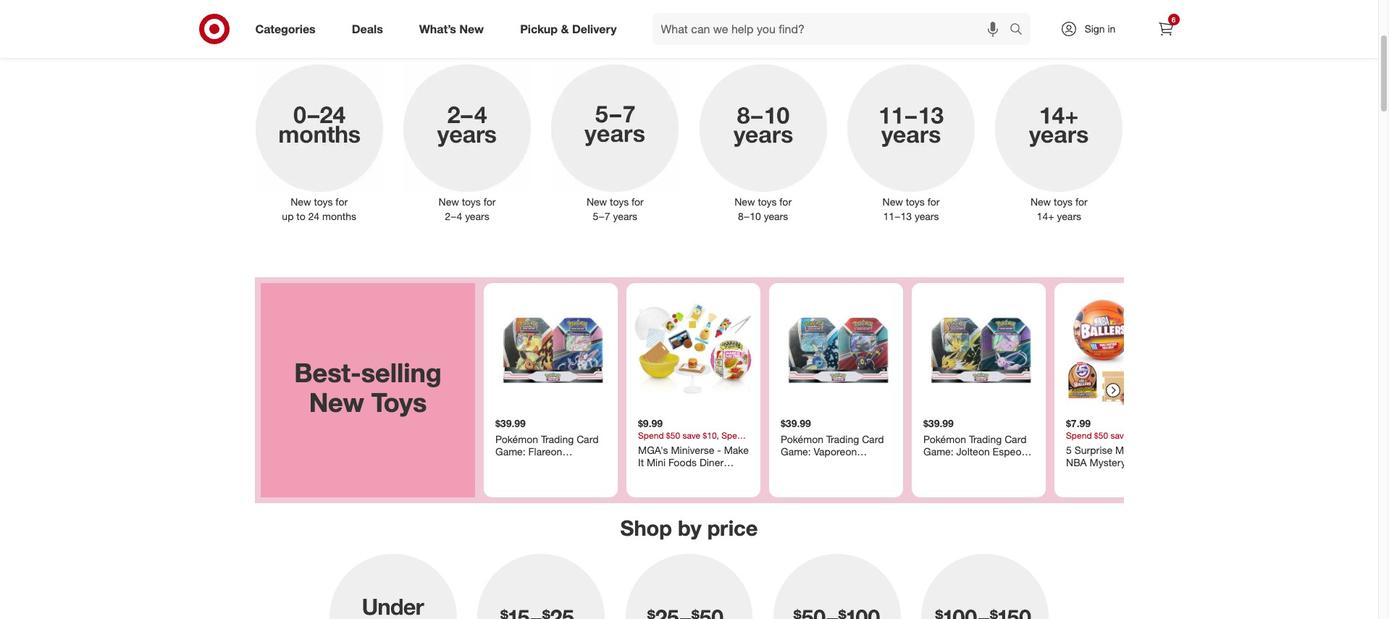 Task type: describe. For each thing, give the bounding box(es) containing it.
&
[[561, 21, 569, 36]]

carousel region
[[255, 277, 1188, 503]]

series
[[638, 469, 667, 481]]

sign
[[1085, 22, 1105, 35]]

new toys for 5–7 years
[[587, 195, 644, 222]]

for for new toys for 14+ years
[[1076, 195, 1088, 208]]

shop for shop by price
[[621, 515, 672, 541]]

game: for jolteon
[[923, 445, 953, 458]]

price
[[707, 515, 758, 541]]

mga's miniverse - make it mini foods diner series 3 image
[[632, 289, 754, 411]]

new toys for 11–13 years
[[883, 195, 940, 222]]

search button
[[1003, 13, 1038, 48]]

in
[[1108, 22, 1116, 35]]

$39.99 for $39.99 pokémon trading card game: jolteon espeon tin bundle
[[923, 417, 954, 429]]

mini inside mga's miniverse - make it mini foods diner series 3
[[646, 456, 665, 468]]

2–4
[[445, 210, 462, 222]]

mystery
[[1090, 456, 1126, 468]]

years for 2–4 years
[[465, 210, 490, 222]]

bundle for jolteon
[[940, 458, 972, 470]]

card for pokémon trading card game: flareon syleveon tin bundle
[[576, 433, 598, 445]]

toys
[[371, 387, 427, 418]]

new for new toys for 14+ years
[[1031, 195, 1051, 208]]

$39.99 for $39.99 pokémon trading card game: flareon syleveon tin bundle
[[495, 417, 525, 429]]

5 surprise mini brands nba mystery capsule mini figures
[[1066, 443, 1169, 481]]

capsule
[[1129, 456, 1166, 468]]

age
[[714, 25, 751, 51]]

tin for jolteon
[[923, 458, 937, 470]]

pickup & delivery
[[520, 21, 617, 36]]

surprise
[[1074, 443, 1113, 456]]

bundle for vaporeon
[[842, 458, 874, 470]]

game: for flareon
[[495, 445, 525, 458]]

search
[[1003, 23, 1038, 37]]

new toys for 2–4 years
[[439, 195, 496, 222]]

new for new toys for 5–7 years
[[587, 195, 607, 208]]

toys for 2–4
[[462, 195, 481, 208]]

trading for flareon
[[541, 433, 574, 445]]

shop by price
[[621, 515, 758, 541]]

card for pokémon trading card game: vaporeon umbreon tin bundle
[[862, 433, 884, 445]]

$9.99
[[638, 417, 663, 429]]

deals link
[[340, 13, 401, 45]]

nba
[[1066, 456, 1087, 468]]

mga's
[[638, 443, 668, 456]]

years for 5–7 years
[[613, 210, 638, 222]]

pokémon for jolteon
[[923, 433, 966, 445]]

selling
[[361, 357, 441, 388]]

best-
[[294, 357, 361, 388]]

for for new toys for 8–10 years
[[780, 195, 792, 208]]

what's
[[419, 21, 456, 36]]

pokémon trading card game: jolteon espeon tin bundle image
[[917, 289, 1040, 411]]

for for new toys for up to 24 months
[[336, 195, 348, 208]]

card for pokémon trading card game: jolteon espeon tin bundle
[[1005, 433, 1027, 445]]

new toys for 8–10 years
[[735, 195, 792, 222]]

sign in
[[1085, 22, 1116, 35]]

years for 8–10 years
[[764, 210, 788, 222]]

tin for flareon
[[539, 458, 553, 470]]

14+
[[1037, 210, 1054, 222]]

toys for 11–13
[[906, 195, 925, 208]]

foods
[[668, 456, 697, 468]]

pokémon trading card game: vaporeon umbreon tin bundle image
[[775, 289, 897, 411]]

toys for 5–7
[[610, 195, 629, 208]]

2 horizontal spatial mini
[[1115, 443, 1134, 456]]

espeon
[[993, 445, 1027, 458]]

1 horizontal spatial mini
[[1066, 469, 1085, 481]]

for for new toys for 11–13 years
[[928, 195, 940, 208]]

sign in link
[[1048, 13, 1138, 45]]

make
[[724, 443, 749, 456]]

6 link
[[1150, 13, 1182, 45]]

brands
[[1137, 443, 1169, 456]]

3
[[669, 469, 675, 481]]



Task type: locate. For each thing, give the bounding box(es) containing it.
syleveon
[[495, 458, 536, 470]]

2 years from the left
[[613, 210, 638, 222]]

toys up 2–4
[[462, 195, 481, 208]]

5 for from the left
[[928, 195, 940, 208]]

new inside new toys for 2–4 years
[[439, 195, 459, 208]]

1 horizontal spatial $39.99
[[781, 417, 811, 429]]

1 horizontal spatial trading
[[826, 433, 859, 445]]

$39.99 inside $39.99 pokémon trading card game: jolteon espeon tin bundle
[[923, 417, 954, 429]]

miniverse
[[671, 443, 714, 456]]

bundle down vaporeon
[[842, 458, 874, 470]]

1 horizontal spatial tin
[[826, 458, 840, 470]]

trading inside the $39.99 pokémon trading card game: vaporeon umbreon tin bundle
[[826, 433, 859, 445]]

it
[[638, 456, 644, 468]]

1 game: from the left
[[495, 445, 525, 458]]

0 horizontal spatial tin
[[539, 458, 553, 470]]

bundle down the jolteon
[[940, 458, 972, 470]]

mini
[[1115, 443, 1134, 456], [646, 456, 665, 468], [1066, 469, 1085, 481]]

trading inside $39.99 pokémon trading card game: jolteon espeon tin bundle
[[969, 433, 1002, 445]]

what's new link
[[407, 13, 502, 45]]

shop right delivery in the left of the page
[[627, 25, 679, 51]]

4 for from the left
[[780, 195, 792, 208]]

1 pokémon from the left
[[495, 433, 538, 445]]

for inside new toys for 11–13 years
[[928, 195, 940, 208]]

pokémon inside $39.99 pokémon trading card game: jolteon espeon tin bundle
[[923, 433, 966, 445]]

pokémon for flareon
[[495, 433, 538, 445]]

shop
[[627, 25, 679, 51], [621, 515, 672, 541]]

pokémon up syleveon
[[495, 433, 538, 445]]

bundle inside $39.99 pokémon trading card game: jolteon espeon tin bundle
[[940, 458, 972, 470]]

new inside what's new link
[[460, 21, 484, 36]]

11–13
[[883, 210, 912, 222]]

What can we help you find? suggestions appear below search field
[[652, 13, 1013, 45]]

years inside new toys for 2–4 years
[[465, 210, 490, 222]]

by left age
[[685, 25, 709, 51]]

tin inside the $39.99 pokémon trading card game: vaporeon umbreon tin bundle
[[826, 458, 840, 470]]

2 for from the left
[[484, 195, 496, 208]]

years right "8–10"
[[764, 210, 788, 222]]

game: inside $39.99 pokémon trading card game: flareon syleveon tin bundle
[[495, 445, 525, 458]]

2 game: from the left
[[781, 445, 811, 458]]

1 bundle from the left
[[556, 458, 588, 470]]

for inside new toys for 5–7 years
[[632, 195, 644, 208]]

0 horizontal spatial game:
[[495, 445, 525, 458]]

pokémon for vaporeon
[[781, 433, 823, 445]]

2 tin from the left
[[826, 458, 840, 470]]

vaporeon
[[814, 445, 857, 458]]

4 years from the left
[[915, 210, 939, 222]]

mini down mga's
[[646, 456, 665, 468]]

1 horizontal spatial pokémon
[[781, 433, 823, 445]]

toys inside new toys for 2–4 years
[[462, 195, 481, 208]]

years for 11–13 years
[[915, 210, 939, 222]]

1 vertical spatial by
[[678, 515, 702, 541]]

new inside best-selling new toys
[[309, 387, 364, 418]]

pokémon up 'umbreon'
[[781, 433, 823, 445]]

6
[[1172, 15, 1176, 24]]

trading for vaporeon
[[826, 433, 859, 445]]

pokémon inside the $39.99 pokémon trading card game: vaporeon umbreon tin bundle
[[781, 433, 823, 445]]

2 horizontal spatial game:
[[923, 445, 953, 458]]

3 toys from the left
[[610, 195, 629, 208]]

5
[[1066, 443, 1072, 456]]

for inside new toys for 2–4 years
[[484, 195, 496, 208]]

jolteon
[[956, 445, 990, 458]]

new left toys
[[309, 387, 364, 418]]

1 vertical spatial shop
[[621, 515, 672, 541]]

new up the 5–7
[[587, 195, 607, 208]]

toys inside the new toys for 8–10 years
[[758, 195, 777, 208]]

5 surprise mini brands nba mystery capsule mini figures image
[[1060, 289, 1183, 411]]

toys inside new toys for up to 24 months
[[314, 195, 333, 208]]

toys up 11–13
[[906, 195, 925, 208]]

pokémon inside $39.99 pokémon trading card game: flareon syleveon tin bundle
[[495, 433, 538, 445]]

tin inside $39.99 pokémon trading card game: flareon syleveon tin bundle
[[539, 458, 553, 470]]

3 bundle from the left
[[940, 458, 972, 470]]

2 toys from the left
[[462, 195, 481, 208]]

new toys for 14+ years
[[1031, 195, 1088, 222]]

diner
[[699, 456, 723, 468]]

toys up 24
[[314, 195, 333, 208]]

new toys for up to 24 months
[[282, 195, 356, 222]]

5–7
[[593, 210, 610, 222]]

new for new toys for 11–13 years
[[883, 195, 903, 208]]

5 years from the left
[[1057, 210, 1082, 222]]

shop down series
[[621, 515, 672, 541]]

new inside new toys for 14+ years
[[1031, 195, 1051, 208]]

3 $39.99 from the left
[[923, 417, 954, 429]]

0 horizontal spatial mini
[[646, 456, 665, 468]]

what's new
[[419, 21, 484, 36]]

new up 14+
[[1031, 195, 1051, 208]]

toys for up
[[314, 195, 333, 208]]

new up "to"
[[291, 195, 311, 208]]

2 pokémon from the left
[[781, 433, 823, 445]]

new for new toys for 8–10 years
[[735, 195, 755, 208]]

shop for shop by age
[[627, 25, 679, 51]]

toys up "8–10"
[[758, 195, 777, 208]]

$39.99
[[495, 417, 525, 429], [781, 417, 811, 429], [923, 417, 954, 429]]

new for new toys for up to 24 months
[[291, 195, 311, 208]]

2 horizontal spatial bundle
[[940, 458, 972, 470]]

months
[[322, 210, 356, 222]]

delivery
[[572, 21, 617, 36]]

umbreon
[[781, 458, 823, 470]]

mini up mystery
[[1115, 443, 1134, 456]]

8–10
[[738, 210, 761, 222]]

new up 2–4
[[439, 195, 459, 208]]

trading up flareon
[[541, 433, 574, 445]]

mini down nba
[[1066, 469, 1085, 481]]

bundle down flareon
[[556, 458, 588, 470]]

1 toys from the left
[[314, 195, 333, 208]]

tin
[[539, 458, 553, 470], [826, 458, 840, 470], [923, 458, 937, 470]]

categories link
[[243, 13, 334, 45]]

deals
[[352, 21, 383, 36]]

2 card from the left
[[862, 433, 884, 445]]

toys up the 5–7
[[610, 195, 629, 208]]

new up "8–10"
[[735, 195, 755, 208]]

bundle inside the $39.99 pokémon trading card game: vaporeon umbreon tin bundle
[[842, 458, 874, 470]]

$39.99 inside the $39.99 pokémon trading card game: vaporeon umbreon tin bundle
[[781, 417, 811, 429]]

game: up 'umbreon'
[[781, 445, 811, 458]]

figures
[[1088, 469, 1121, 481]]

2 bundle from the left
[[842, 458, 874, 470]]

pickup & delivery link
[[508, 13, 635, 45]]

2 horizontal spatial tin
[[923, 458, 937, 470]]

3 tin from the left
[[923, 458, 937, 470]]

2 trading from the left
[[826, 433, 859, 445]]

new right what's
[[460, 21, 484, 36]]

game: inside $39.99 pokémon trading card game: jolteon espeon tin bundle
[[923, 445, 953, 458]]

1 for from the left
[[336, 195, 348, 208]]

game: left the jolteon
[[923, 445, 953, 458]]

years
[[465, 210, 490, 222], [613, 210, 638, 222], [764, 210, 788, 222], [915, 210, 939, 222], [1057, 210, 1082, 222]]

3 trading from the left
[[969, 433, 1002, 445]]

24
[[308, 210, 320, 222]]

years inside new toys for 14+ years
[[1057, 210, 1082, 222]]

3 for from the left
[[632, 195, 644, 208]]

pokémon up the jolteon
[[923, 433, 966, 445]]

2 horizontal spatial card
[[1005, 433, 1027, 445]]

0 horizontal spatial trading
[[541, 433, 574, 445]]

years inside new toys for 5–7 years
[[613, 210, 638, 222]]

0 vertical spatial by
[[685, 25, 709, 51]]

0 horizontal spatial card
[[576, 433, 598, 445]]

1 tin from the left
[[539, 458, 553, 470]]

2 $39.99 from the left
[[781, 417, 811, 429]]

$39.99 pokémon trading card game: jolteon espeon tin bundle
[[923, 417, 1027, 470]]

new inside new toys for 11–13 years
[[883, 195, 903, 208]]

trading inside $39.99 pokémon trading card game: flareon syleveon tin bundle
[[541, 433, 574, 445]]

pokémon
[[495, 433, 538, 445], [781, 433, 823, 445], [923, 433, 966, 445]]

1 card from the left
[[576, 433, 598, 445]]

1 horizontal spatial card
[[862, 433, 884, 445]]

$39.99 pokémon trading card game: vaporeon umbreon tin bundle
[[781, 417, 884, 470]]

years inside new toys for 11–13 years
[[915, 210, 939, 222]]

toys inside new toys for 5–7 years
[[610, 195, 629, 208]]

6 for from the left
[[1076, 195, 1088, 208]]

3 years from the left
[[764, 210, 788, 222]]

for inside new toys for 14+ years
[[1076, 195, 1088, 208]]

years right 11–13
[[915, 210, 939, 222]]

1 years from the left
[[465, 210, 490, 222]]

for for new toys for 2–4 years
[[484, 195, 496, 208]]

game: up syleveon
[[495, 445, 525, 458]]

shop by age
[[627, 25, 751, 51]]

years right the 5–7
[[613, 210, 638, 222]]

by for price
[[678, 515, 702, 541]]

flareon
[[528, 445, 562, 458]]

bundle
[[556, 458, 588, 470], [842, 458, 874, 470], [940, 458, 972, 470]]

tin for vaporeon
[[826, 458, 840, 470]]

1 trading from the left
[[541, 433, 574, 445]]

2 horizontal spatial pokémon
[[923, 433, 966, 445]]

card
[[576, 433, 598, 445], [862, 433, 884, 445], [1005, 433, 1027, 445]]

3 pokémon from the left
[[923, 433, 966, 445]]

game: inside the $39.99 pokémon trading card game: vaporeon umbreon tin bundle
[[781, 445, 811, 458]]

3 card from the left
[[1005, 433, 1027, 445]]

trading up the jolteon
[[969, 433, 1002, 445]]

by
[[685, 25, 709, 51], [678, 515, 702, 541]]

for
[[336, 195, 348, 208], [484, 195, 496, 208], [632, 195, 644, 208], [780, 195, 792, 208], [928, 195, 940, 208], [1076, 195, 1088, 208]]

tin inside $39.99 pokémon trading card game: jolteon espeon tin bundle
[[923, 458, 937, 470]]

new inside new toys for up to 24 months
[[291, 195, 311, 208]]

new
[[460, 21, 484, 36], [291, 195, 311, 208], [439, 195, 459, 208], [587, 195, 607, 208], [735, 195, 755, 208], [883, 195, 903, 208], [1031, 195, 1051, 208], [309, 387, 364, 418]]

2 horizontal spatial $39.99
[[923, 417, 954, 429]]

card inside the $39.99 pokémon trading card game: vaporeon umbreon tin bundle
[[862, 433, 884, 445]]

years right 2–4
[[465, 210, 490, 222]]

new inside the new toys for 8–10 years
[[735, 195, 755, 208]]

game:
[[495, 445, 525, 458], [781, 445, 811, 458], [923, 445, 953, 458]]

5 toys from the left
[[906, 195, 925, 208]]

6 toys from the left
[[1054, 195, 1073, 208]]

card inside $39.99 pokémon trading card game: flareon syleveon tin bundle
[[576, 433, 598, 445]]

toys inside new toys for 11–13 years
[[906, 195, 925, 208]]

for inside the new toys for 8–10 years
[[780, 195, 792, 208]]

0 horizontal spatial $39.99
[[495, 417, 525, 429]]

by left price
[[678, 515, 702, 541]]

bundle for flareon
[[556, 458, 588, 470]]

card inside $39.99 pokémon trading card game: jolteon espeon tin bundle
[[1005, 433, 1027, 445]]

trading
[[541, 433, 574, 445], [826, 433, 859, 445], [969, 433, 1002, 445]]

-
[[717, 443, 721, 456]]

for inside new toys for up to 24 months
[[336, 195, 348, 208]]

2 horizontal spatial trading
[[969, 433, 1002, 445]]

mga's miniverse - make it mini foods diner series 3
[[638, 443, 749, 481]]

0 vertical spatial shop
[[627, 25, 679, 51]]

$39.99 inside $39.99 pokémon trading card game: flareon syleveon tin bundle
[[495, 417, 525, 429]]

to
[[297, 210, 305, 222]]

by for age
[[685, 25, 709, 51]]

0 horizontal spatial bundle
[[556, 458, 588, 470]]

toys
[[314, 195, 333, 208], [462, 195, 481, 208], [610, 195, 629, 208], [758, 195, 777, 208], [906, 195, 925, 208], [1054, 195, 1073, 208]]

years right 14+
[[1057, 210, 1082, 222]]

game: for vaporeon
[[781, 445, 811, 458]]

up
[[282, 210, 294, 222]]

$7.99
[[1066, 417, 1091, 429]]

trading for jolteon
[[969, 433, 1002, 445]]

new for new toys for 2–4 years
[[439, 195, 459, 208]]

3 game: from the left
[[923, 445, 953, 458]]

4 toys from the left
[[758, 195, 777, 208]]

new inside new toys for 5–7 years
[[587, 195, 607, 208]]

for for new toys for 5–7 years
[[632, 195, 644, 208]]

$39.99 pokémon trading card game: flareon syleveon tin bundle
[[495, 417, 598, 470]]

pickup
[[520, 21, 558, 36]]

years inside the new toys for 8–10 years
[[764, 210, 788, 222]]

$39.99 for $39.99 pokémon trading card game: vaporeon umbreon tin bundle
[[781, 417, 811, 429]]

toys for 14+
[[1054, 195, 1073, 208]]

new up 11–13
[[883, 195, 903, 208]]

toys up 14+
[[1054, 195, 1073, 208]]

1 horizontal spatial bundle
[[842, 458, 874, 470]]

trading up vaporeon
[[826, 433, 859, 445]]

toys inside new toys for 14+ years
[[1054, 195, 1073, 208]]

1 horizontal spatial game:
[[781, 445, 811, 458]]

years for 14+ years
[[1057, 210, 1082, 222]]

toys for 8–10
[[758, 195, 777, 208]]

bundle inside $39.99 pokémon trading card game: flareon syleveon tin bundle
[[556, 458, 588, 470]]

categories
[[255, 21, 316, 36]]

pokémon trading card game: flareon syleveon tin bundle image
[[489, 289, 612, 411]]

1 $39.99 from the left
[[495, 417, 525, 429]]

0 horizontal spatial pokémon
[[495, 433, 538, 445]]

best-selling new toys
[[294, 357, 441, 418]]



Task type: vqa. For each thing, say whether or not it's contained in the screenshot.
left Blue
no



